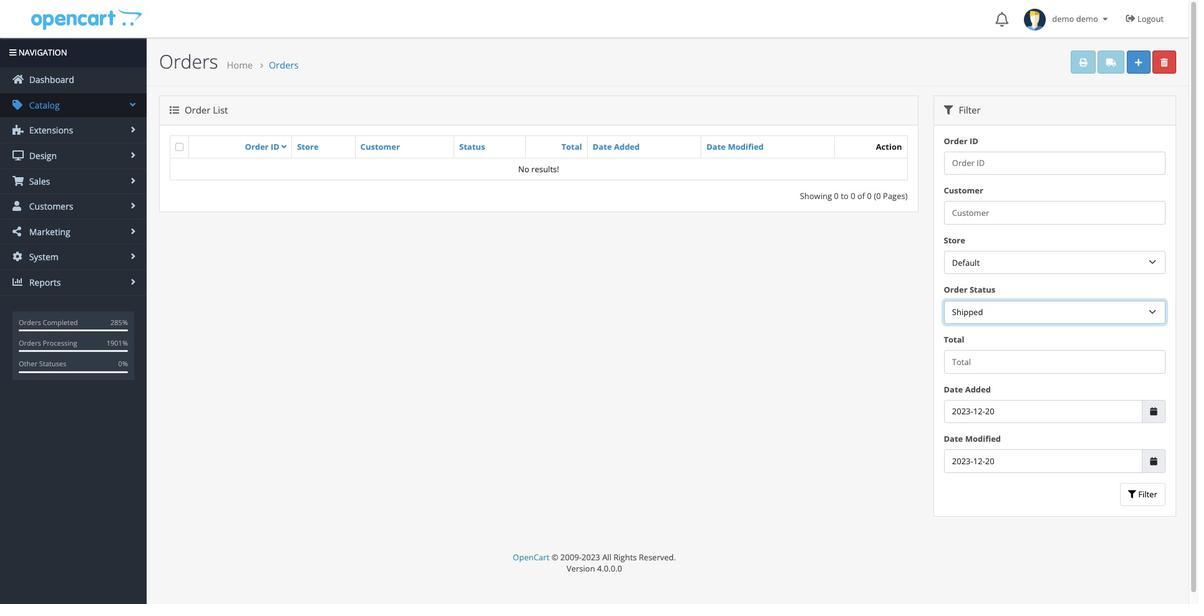 Task type: vqa. For each thing, say whether or not it's contained in the screenshot.
Edit icon related to 11
no



Task type: describe. For each thing, give the bounding box(es) containing it.
bell image
[[996, 12, 1009, 27]]

chart bar image
[[12, 277, 24, 287]]

bars image
[[9, 49, 16, 57]]

1 horizontal spatial order id
[[944, 135, 979, 146]]

no
[[519, 163, 530, 175]]

demo demo
[[1046, 13, 1101, 24]]

0 horizontal spatial order id
[[245, 141, 280, 152]]

1 0 from the left
[[834, 190, 839, 202]]

share alt image
[[12, 226, 24, 236]]

orders up list 'icon'
[[159, 49, 218, 74]]

285%
[[111, 317, 128, 327]]

catalog link
[[0, 93, 147, 118]]

sales link
[[0, 169, 147, 194]]

dashboard
[[27, 74, 74, 86]]

1 vertical spatial date added
[[944, 384, 991, 395]]

showing 0 to 0 of 0 (0 pages)
[[800, 190, 908, 202]]

0 horizontal spatial customer
[[361, 141, 400, 152]]

catalog
[[27, 99, 60, 111]]

no results!
[[519, 163, 559, 175]]

customers
[[27, 201, 73, 212]]

0 vertical spatial added
[[614, 141, 640, 152]]

home image
[[12, 74, 24, 84]]

0%
[[118, 359, 128, 369]]

orders processing
[[19, 338, 77, 348]]

0 horizontal spatial date modified
[[707, 141, 764, 152]]

desktop image
[[12, 150, 24, 160]]

(0
[[874, 190, 881, 202]]

1 horizontal spatial modified
[[966, 433, 1001, 445]]

filter for topmost filter icon
[[957, 104, 981, 116]]

0 horizontal spatial total
[[562, 141, 582, 152]]

1 vertical spatial added
[[966, 384, 991, 395]]

1 horizontal spatial total
[[944, 334, 965, 345]]

orders for orders link
[[269, 59, 299, 71]]

marketing
[[27, 226, 70, 238]]

sales
[[27, 175, 50, 187]]

to
[[841, 190, 849, 202]]

add new image
[[1136, 58, 1143, 67]]

customers link
[[0, 194, 147, 219]]

Customer text field
[[944, 201, 1166, 225]]

logout
[[1138, 13, 1164, 24]]

system
[[27, 251, 59, 263]]

home link
[[227, 59, 253, 71]]

1 vertical spatial status
[[970, 284, 996, 296]]

date modified link
[[707, 141, 764, 152]]

orders for orders processing
[[19, 338, 41, 348]]

0 horizontal spatial store
[[297, 141, 319, 152]]

caret down image
[[1101, 15, 1111, 23]]

1 vertical spatial date modified
[[944, 433, 1001, 445]]

demo demo image
[[1025, 9, 1046, 31]]

filter for filter icon in the button
[[1137, 489, 1158, 500]]

other statuses
[[19, 359, 66, 369]]

order list
[[182, 104, 228, 116]]

Order ID text field
[[944, 152, 1166, 175]]

action
[[876, 141, 902, 152]]

opencart © 2009-2023 all rights reserved. version 4.0.0.0
[[513, 552, 676, 575]]

3 0 from the left
[[868, 190, 872, 202]]

demo demo link
[[1018, 0, 1117, 37]]

system link
[[0, 245, 147, 270]]

sign out alt image
[[1127, 14, 1136, 23]]

filter button
[[1120, 483, 1166, 506]]

Total text field
[[944, 350, 1166, 374]]

total link
[[562, 141, 582, 152]]

all
[[603, 552, 612, 563]]

©
[[552, 552, 559, 563]]



Task type: locate. For each thing, give the bounding box(es) containing it.
processing
[[43, 338, 77, 348]]

store link
[[297, 141, 319, 152]]

0 vertical spatial store
[[297, 141, 319, 152]]

of
[[858, 190, 865, 202]]

0 horizontal spatial date added
[[593, 141, 640, 152]]

date added
[[593, 141, 640, 152], [944, 384, 991, 395]]

1 horizontal spatial store
[[944, 235, 966, 246]]

opencart image
[[30, 7, 142, 30]]

1 vertical spatial filter
[[1137, 489, 1158, 500]]

0 horizontal spatial added
[[614, 141, 640, 152]]

4.0.0.0
[[597, 563, 622, 575]]

list image
[[170, 106, 179, 115]]

None checkbox
[[175, 143, 184, 151]]

2 demo from the left
[[1077, 13, 1099, 24]]

marketing link
[[0, 220, 147, 244]]

demo
[[1053, 13, 1075, 24], [1077, 13, 1099, 24]]

status
[[460, 141, 485, 152], [970, 284, 996, 296]]

Date Modified text field
[[944, 450, 1143, 473]]

0 horizontal spatial id
[[271, 141, 280, 152]]

0 left of
[[851, 190, 856, 202]]

delete image
[[1161, 58, 1169, 67]]

orders
[[159, 49, 218, 74], [269, 59, 299, 71], [19, 317, 41, 327], [19, 338, 41, 348]]

date added link
[[593, 141, 640, 152]]

opencart link
[[513, 552, 550, 563]]

1 horizontal spatial 0
[[851, 190, 856, 202]]

calendar image
[[1151, 457, 1158, 465]]

0 vertical spatial filter image
[[944, 106, 954, 115]]

orders link
[[269, 59, 299, 71]]

0 vertical spatial modified
[[728, 141, 764, 152]]

navigation
[[16, 47, 67, 58]]

id
[[970, 135, 979, 146], [271, 141, 280, 152]]

0
[[834, 190, 839, 202], [851, 190, 856, 202], [868, 190, 872, 202]]

statuses
[[39, 359, 66, 369]]

cog image
[[12, 252, 24, 262]]

0 left (0
[[868, 190, 872, 202]]

customer
[[361, 141, 400, 152], [944, 185, 984, 196]]

order status
[[944, 284, 996, 296]]

reserved.
[[639, 552, 676, 563]]

completed
[[43, 317, 78, 327]]

demo left caret down icon
[[1077, 13, 1099, 24]]

order
[[185, 104, 211, 116], [944, 135, 968, 146], [245, 141, 269, 152], [944, 284, 968, 296]]

user image
[[12, 201, 24, 211]]

1 demo from the left
[[1053, 13, 1075, 24]]

showing
[[800, 190, 832, 202]]

order id link
[[245, 141, 287, 152]]

orders up orders processing
[[19, 317, 41, 327]]

orders up other
[[19, 338, 41, 348]]

1 horizontal spatial filter
[[1137, 489, 1158, 500]]

reports link
[[0, 270, 147, 295]]

store right order id link
[[297, 141, 319, 152]]

reports
[[27, 277, 61, 288]]

1 horizontal spatial filter image
[[1129, 491, 1137, 499]]

0 horizontal spatial status
[[460, 141, 485, 152]]

1 vertical spatial customer
[[944, 185, 984, 196]]

1 vertical spatial total
[[944, 334, 965, 345]]

1 horizontal spatial id
[[970, 135, 979, 146]]

calendar image
[[1151, 408, 1158, 416]]

Date Added text field
[[944, 400, 1143, 423]]

0 vertical spatial customer
[[361, 141, 400, 152]]

2023
[[582, 552, 600, 563]]

1 horizontal spatial added
[[966, 384, 991, 395]]

list
[[213, 104, 228, 116]]

logout link
[[1117, 0, 1177, 37]]

1 horizontal spatial demo
[[1077, 13, 1099, 24]]

date
[[593, 141, 612, 152], [707, 141, 726, 152], [944, 384, 964, 395], [944, 433, 964, 445]]

filter inside button
[[1137, 489, 1158, 500]]

design
[[27, 150, 57, 162]]

0 vertical spatial date modified
[[707, 141, 764, 152]]

other
[[19, 359, 37, 369]]

0 horizontal spatial filter image
[[944, 106, 954, 115]]

date modified
[[707, 141, 764, 152], [944, 433, 1001, 445]]

added
[[614, 141, 640, 152], [966, 384, 991, 395]]

1 vertical spatial filter image
[[1129, 491, 1137, 499]]

store up order status at the top right of the page
[[944, 235, 966, 246]]

total
[[562, 141, 582, 152], [944, 334, 965, 345]]

0 left to
[[834, 190, 839, 202]]

total down order status at the top right of the page
[[944, 334, 965, 345]]

0 horizontal spatial filter
[[957, 104, 981, 116]]

orders for orders completed
[[19, 317, 41, 327]]

rights
[[614, 552, 637, 563]]

store
[[297, 141, 319, 152], [944, 235, 966, 246]]

0 horizontal spatial 0
[[834, 190, 839, 202]]

1 horizontal spatial status
[[970, 284, 996, 296]]

0 vertical spatial date added
[[593, 141, 640, 152]]

orders right home
[[269, 59, 299, 71]]

1 vertical spatial store
[[944, 235, 966, 246]]

0 vertical spatial filter
[[957, 104, 981, 116]]

total left date added link on the top of the page
[[562, 141, 582, 152]]

status link
[[460, 141, 485, 152]]

customer link
[[361, 141, 400, 152]]

opencart
[[513, 552, 550, 563]]

filter
[[957, 104, 981, 116], [1137, 489, 1158, 500]]

extensions
[[27, 124, 73, 136]]

1 horizontal spatial customer
[[944, 185, 984, 196]]

0 vertical spatial status
[[460, 141, 485, 152]]

extensions link
[[0, 118, 147, 143]]

design link
[[0, 144, 147, 168]]

2 horizontal spatial 0
[[868, 190, 872, 202]]

filter image
[[944, 106, 954, 115], [1129, 491, 1137, 499]]

demo right demo demo 'icon'
[[1053, 13, 1075, 24]]

pages)
[[883, 190, 908, 202]]

dashboard link
[[0, 68, 147, 92]]

0 horizontal spatial modified
[[728, 141, 764, 152]]

home
[[227, 59, 253, 71]]

2009-
[[561, 552, 582, 563]]

modified
[[728, 141, 764, 152], [966, 433, 1001, 445]]

version
[[567, 563, 595, 575]]

2 0 from the left
[[851, 190, 856, 202]]

tag image
[[12, 100, 24, 110]]

orders completed
[[19, 317, 78, 327]]

1901%
[[107, 338, 128, 348]]

order id
[[944, 135, 979, 146], [245, 141, 280, 152]]

1 vertical spatial modified
[[966, 433, 1001, 445]]

0 vertical spatial total
[[562, 141, 582, 152]]

puzzle piece image
[[12, 125, 24, 135]]

filter image inside button
[[1129, 491, 1137, 499]]

1 horizontal spatial date modified
[[944, 433, 1001, 445]]

0 horizontal spatial demo
[[1053, 13, 1075, 24]]

shopping cart image
[[12, 176, 24, 186]]

results!
[[532, 163, 559, 175]]

1 horizontal spatial date added
[[944, 384, 991, 395]]



